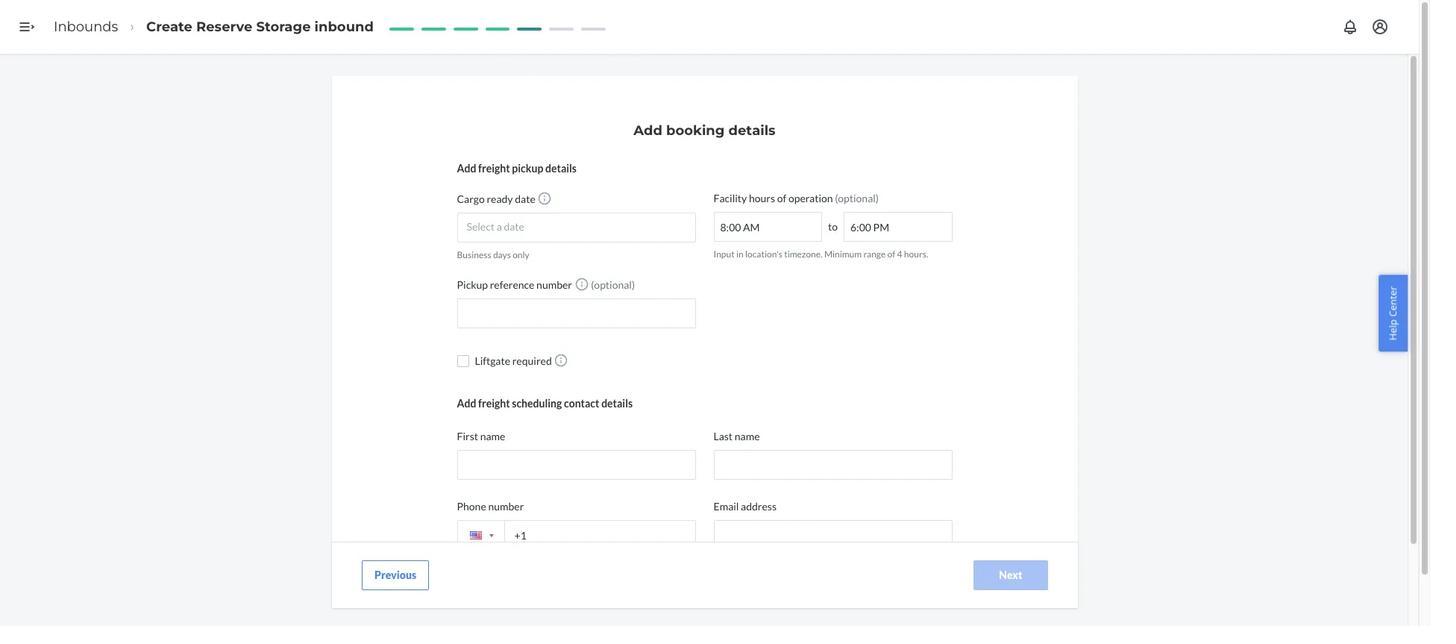 Task type: locate. For each thing, give the bounding box(es) containing it.
name for last name
[[735, 430, 760, 443]]

1 name from the left
[[480, 430, 505, 443]]

first name
[[457, 430, 505, 443]]

1 freight from the top
[[478, 162, 510, 175]]

0 vertical spatial (optional)
[[835, 192, 879, 204]]

add freight pickup details
[[457, 162, 577, 175]]

add up first
[[457, 397, 476, 410]]

add booking details
[[634, 122, 776, 139]]

help center button
[[1379, 275, 1408, 351]]

0 vertical spatial of
[[777, 192, 787, 204]]

in
[[736, 248, 744, 260]]

operation
[[789, 192, 833, 204]]

0 vertical spatial freight
[[478, 162, 510, 175]]

create
[[146, 18, 192, 35]]

pickup
[[457, 278, 488, 291]]

1 vertical spatial add
[[457, 162, 476, 175]]

number up united states: + 1 image
[[488, 500, 524, 513]]

freight
[[478, 162, 510, 175], [478, 397, 510, 410]]

None text field
[[844, 212, 953, 242], [457, 299, 696, 328], [714, 450, 953, 480], [714, 520, 953, 550], [844, 212, 953, 242], [457, 299, 696, 328], [714, 450, 953, 480], [714, 520, 953, 550]]

contact
[[564, 397, 600, 410]]

add up cargo
[[457, 162, 476, 175]]

2 name from the left
[[735, 430, 760, 443]]

of
[[777, 192, 787, 204], [888, 248, 896, 260]]

details right booking
[[729, 122, 776, 139]]

0 vertical spatial date
[[515, 193, 536, 205]]

None checkbox
[[457, 355, 469, 367]]

required
[[512, 355, 552, 367]]

name for first name
[[480, 430, 505, 443]]

open account menu image
[[1372, 18, 1389, 36]]

next
[[999, 569, 1022, 581]]

details
[[729, 122, 776, 139], [545, 162, 577, 175], [602, 397, 633, 410]]

freight up cargo ready date on the top of page
[[478, 162, 510, 175]]

add
[[634, 122, 663, 139], [457, 162, 476, 175], [457, 397, 476, 410]]

pickup
[[512, 162, 543, 175]]

of left the 4
[[888, 248, 896, 260]]

0 vertical spatial number
[[537, 278, 572, 291]]

1 horizontal spatial name
[[735, 430, 760, 443]]

date
[[515, 193, 536, 205], [504, 220, 525, 233]]

email address
[[714, 500, 777, 513]]

name right last on the bottom
[[735, 430, 760, 443]]

details right contact
[[602, 397, 633, 410]]

facility hours of operation (optional)
[[714, 192, 879, 204]]

business
[[457, 249, 491, 260]]

add left booking
[[634, 122, 663, 139]]

name right first
[[480, 430, 505, 443]]

reserve
[[196, 18, 253, 35]]

name
[[480, 430, 505, 443], [735, 430, 760, 443]]

first
[[457, 430, 478, 443]]

phone
[[457, 500, 486, 513]]

add freight scheduling contact details
[[457, 397, 633, 410]]

0 vertical spatial add
[[634, 122, 663, 139]]

previous
[[374, 569, 416, 581]]

only
[[513, 249, 530, 260]]

liftgate
[[475, 355, 510, 367]]

freight up first name
[[478, 397, 510, 410]]

1 vertical spatial details
[[545, 162, 577, 175]]

1 vertical spatial date
[[504, 220, 525, 233]]

storage
[[256, 18, 311, 35]]

input in location's timezone. minimum range of 4 hours.
[[714, 248, 929, 260]]

business days only
[[457, 249, 530, 260]]

number right reference
[[537, 278, 572, 291]]

days
[[493, 249, 511, 260]]

(optional)
[[835, 192, 879, 204], [589, 278, 635, 291]]

date right ready
[[515, 193, 536, 205]]

of right hours
[[777, 192, 787, 204]]

1 vertical spatial freight
[[478, 397, 510, 410]]

inbound
[[315, 18, 374, 35]]

2 horizontal spatial details
[[729, 122, 776, 139]]

help
[[1387, 319, 1400, 340]]

1 vertical spatial number
[[488, 500, 524, 513]]

date right a
[[504, 220, 525, 233]]

0 horizontal spatial number
[[488, 500, 524, 513]]

timezone.
[[784, 248, 823, 260]]

reference
[[490, 278, 535, 291]]

2 vertical spatial details
[[602, 397, 633, 410]]

0 horizontal spatial name
[[480, 430, 505, 443]]

inbounds
[[54, 18, 118, 35]]

2 freight from the top
[[478, 397, 510, 410]]

number
[[537, 278, 572, 291], [488, 500, 524, 513]]

1 horizontal spatial of
[[888, 248, 896, 260]]

2 vertical spatial add
[[457, 397, 476, 410]]

cargo
[[457, 193, 485, 205]]

input
[[714, 248, 735, 260]]

1 vertical spatial (optional)
[[589, 278, 635, 291]]

details right the pickup
[[545, 162, 577, 175]]

None text field
[[714, 212, 822, 242], [457, 450, 696, 480], [714, 212, 822, 242], [457, 450, 696, 480]]

liftgate required
[[475, 355, 552, 367]]



Task type: describe. For each thing, give the bounding box(es) containing it.
open notifications image
[[1342, 18, 1360, 36]]

select a date
[[467, 220, 525, 233]]

breadcrumbs navigation
[[42, 5, 386, 49]]

inbounds link
[[54, 18, 118, 35]]

united states: + 1 image
[[489, 534, 494, 537]]

1 (702) 123-4567 telephone field
[[457, 520, 696, 550]]

location's
[[745, 248, 783, 260]]

freight for pickup
[[478, 162, 510, 175]]

previous button
[[362, 560, 429, 590]]

add for add freight pickup details
[[457, 162, 476, 175]]

scheduling
[[512, 397, 562, 410]]

address
[[741, 500, 777, 513]]

last
[[714, 430, 733, 443]]

select
[[467, 220, 495, 233]]

0 vertical spatial details
[[729, 122, 776, 139]]

0 horizontal spatial (optional)
[[589, 278, 635, 291]]

0 horizontal spatial details
[[545, 162, 577, 175]]

add for add freight scheduling contact details
[[457, 397, 476, 410]]

cargo ready date
[[457, 193, 536, 205]]

center
[[1387, 286, 1400, 317]]

freight for scheduling
[[478, 397, 510, 410]]

add for add booking details
[[634, 122, 663, 139]]

hours
[[749, 192, 775, 204]]

0 horizontal spatial of
[[777, 192, 787, 204]]

hours.
[[904, 248, 929, 260]]

create reserve storage inbound
[[146, 18, 374, 35]]

last name
[[714, 430, 760, 443]]

facility
[[714, 192, 747, 204]]

a
[[497, 220, 502, 233]]

pickup reference number
[[457, 278, 572, 291]]

phone number
[[457, 500, 524, 513]]

1 horizontal spatial number
[[537, 278, 572, 291]]

email
[[714, 500, 739, 513]]

open navigation image
[[18, 18, 36, 36]]

next button
[[973, 560, 1048, 590]]

4
[[897, 248, 903, 260]]

minimum
[[824, 248, 862, 260]]

date for cargo ready date
[[515, 193, 536, 205]]

date for select a date
[[504, 220, 525, 233]]

1 vertical spatial of
[[888, 248, 896, 260]]

booking
[[666, 122, 725, 139]]

ready
[[487, 193, 513, 205]]

help center
[[1387, 286, 1400, 340]]

1 horizontal spatial details
[[602, 397, 633, 410]]

range
[[864, 248, 886, 260]]

1 horizontal spatial (optional)
[[835, 192, 879, 204]]



Task type: vqa. For each thing, say whether or not it's contained in the screenshot.
checkbox
yes



